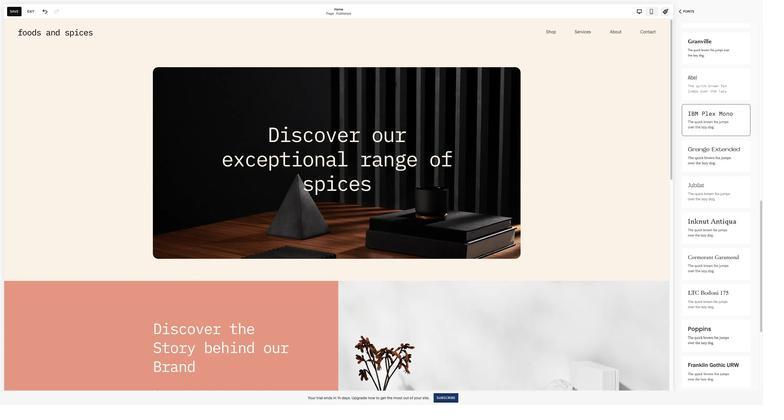 Task type: locate. For each thing, give the bounding box(es) containing it.
the inside 'button'
[[695, 233, 700, 238]]

quick inside 'button'
[[695, 228, 702, 233]]

the down poppins
[[696, 341, 700, 346]]

get
[[380, 396, 386, 401]]

quick
[[694, 48, 701, 53], [696, 84, 707, 88], [695, 120, 703, 124], [695, 156, 704, 160], [695, 192, 703, 196], [695, 228, 702, 233], [695, 264, 703, 268], [695, 300, 703, 305], [695, 336, 703, 340], [695, 372, 703, 376]]

franklin
[[688, 362, 708, 369]]

jumps
[[715, 48, 723, 53], [688, 89, 698, 94], [719, 120, 729, 124], [722, 156, 731, 160], [721, 192, 730, 196], [719, 228, 728, 233], [719, 264, 729, 268], [719, 300, 728, 305], [720, 336, 729, 340], [720, 372, 729, 376]]

lazy inside ltc bodoni 175 the quick brown fox jumps over the lazy dog.
[[701, 305, 707, 310]]

home page · published
[[326, 7, 351, 15]]

jumps inside the ibm plex mono the quick brown fox jumps over the lazy dog.
[[719, 120, 729, 124]]

grange
[[688, 146, 710, 153]]

your trial ends in 14 days. upgrade now to get the most out of your site.
[[308, 396, 430, 401]]

lazy down granville
[[693, 53, 698, 58]]

the down jubilat
[[696, 197, 701, 201]]

dog.
[[699, 53, 705, 58], [688, 94, 696, 99], [708, 125, 715, 130], [709, 161, 716, 166], [709, 197, 716, 201], [707, 233, 714, 238], [708, 269, 715, 274], [708, 305, 715, 310], [708, 341, 714, 346], [708, 377, 714, 382]]

lazy inside abel the quick brown fox jumps over the lazy dog.
[[719, 89, 727, 94]]

home
[[334, 7, 343, 11]]

jumps inside poppins the quick brown fox jumps over the lazy dog.
[[720, 336, 729, 340]]

2 the from the top
[[688, 84, 694, 88]]

jumps inside the quick brown fox jumps over the lazy dog. 'button'
[[719, 228, 728, 233]]

fox inside the ibm plex mono the quick brown fox jumps over the lazy dog.
[[714, 120, 719, 124]]

over inside the ibm plex mono the quick brown fox jumps over the lazy dog.
[[688, 125, 695, 130]]

save
[[10, 9, 19, 13]]

brown
[[702, 48, 710, 53], [709, 84, 719, 88], [704, 120, 713, 124], [705, 156, 715, 160], [704, 192, 714, 196], [703, 228, 713, 233], [704, 264, 713, 268], [704, 300, 713, 305], [704, 336, 713, 340], [704, 372, 714, 376]]

fonts button
[[673, 6, 700, 17]]

brown inside abel the quick brown fox jumps over the lazy dog.
[[709, 84, 719, 88]]

the quick brown fox jumps over the lazy dog. button
[[682, 212, 751, 244]]

brown inside poppins the quick brown fox jumps over the lazy dog.
[[704, 336, 713, 340]]

5 the quick brown fox jumps over the lazy dog. from the top
[[688, 372, 729, 382]]

site.
[[423, 396, 430, 401]]

the right the get at the bottom
[[387, 396, 393, 401]]

quick inside poppins the quick brown fox jumps over the lazy dog.
[[695, 336, 703, 340]]

2 the quick brown fox jumps over the lazy dog. from the top
[[688, 192, 730, 201]]

6 the from the top
[[688, 228, 694, 233]]

brown inside granville the quick brown fox jumps over the lazy dog.
[[702, 48, 710, 53]]

upgrade
[[352, 396, 367, 401]]

extended
[[712, 146, 740, 153]]

bodoni
[[701, 290, 719, 297]]

lazy down plex
[[701, 125, 707, 130]]

your
[[308, 396, 316, 401]]

1 the quick brown fox jumps over the lazy dog. from the top
[[688, 156, 731, 166]]

poppins
[[688, 325, 711, 333]]

lazy up mono
[[719, 89, 727, 94]]

3 the from the top
[[688, 120, 694, 124]]

jumps inside ltc bodoni 175 the quick brown fox jumps over the lazy dog.
[[719, 300, 728, 305]]

lazy down jubilat
[[702, 197, 708, 201]]

the quick brown fox jumps over the lazy dog. for franklin gothic urw
[[688, 372, 729, 382]]

the
[[688, 48, 693, 53], [688, 84, 694, 88], [688, 120, 694, 124], [688, 156, 694, 160], [688, 192, 694, 196], [688, 228, 694, 233], [688, 264, 694, 268], [688, 300, 694, 305], [688, 336, 694, 340], [688, 372, 694, 376]]

lazy up cormorant
[[701, 233, 707, 238]]

cormorant garamond
[[688, 254, 739, 261]]

the inside the ibm plex mono the quick brown fox jumps over the lazy dog.
[[688, 120, 694, 124]]

mono
[[719, 109, 733, 117]]

ltc
[[688, 290, 699, 297]]

dog. inside abel the quick brown fox jumps over the lazy dog.
[[688, 94, 696, 99]]

the down ibm
[[696, 125, 701, 130]]

the down granville
[[688, 53, 693, 58]]

the quick brown fox jumps over the lazy dog.
[[688, 156, 731, 166], [688, 192, 730, 201], [688, 228, 728, 238], [688, 264, 729, 274], [688, 372, 729, 382]]

tab list
[[633, 7, 658, 16]]

published
[[336, 11, 351, 15]]

the quick brown fox jumps over the lazy dog. for jubilat
[[688, 192, 730, 201]]

plex
[[702, 109, 716, 117]]

4 the quick brown fox jumps over the lazy dog. from the top
[[688, 264, 729, 274]]

4 the from the top
[[688, 156, 694, 160]]

the quick brown fox jumps over the lazy dog. up the cormorant garamond
[[688, 228, 728, 238]]

lazy inside 'button'
[[701, 233, 707, 238]]

the inside granville the quick brown fox jumps over the lazy dog.
[[688, 53, 693, 58]]

dog. inside the ibm plex mono the quick brown fox jumps over the lazy dog.
[[708, 125, 715, 130]]

over inside poppins the quick brown fox jumps over the lazy dog.
[[688, 341, 695, 346]]

quick inside ltc bodoni 175 the quick brown fox jumps over the lazy dog.
[[695, 300, 703, 305]]

the down 'ltc'
[[696, 305, 700, 310]]

the up plex
[[711, 89, 717, 94]]

8 the from the top
[[688, 300, 694, 305]]

dog. inside 'button'
[[707, 233, 714, 238]]

franklin gothic urw
[[688, 362, 739, 369]]

the quick brown fox jumps over the lazy dog. down jubilat
[[688, 192, 730, 201]]

3 the quick brown fox jumps over the lazy dog. from the top
[[688, 228, 728, 238]]

urw
[[727, 362, 739, 369]]

lazy down cormorant
[[701, 269, 707, 274]]

exit button
[[24, 7, 37, 16]]

in
[[333, 396, 337, 401]]

the quick brown fox jumps over the lazy dog. down grange extended
[[688, 156, 731, 166]]

1 the from the top
[[688, 48, 693, 53]]

the inside granville the quick brown fox jumps over the lazy dog.
[[688, 48, 693, 53]]

brown inside 'button'
[[703, 228, 713, 233]]

lazy down bodoni
[[701, 305, 707, 310]]

jubilat
[[688, 182, 704, 189]]

the up cormorant
[[695, 233, 700, 238]]

over inside ltc bodoni 175 the quick brown fox jumps over the lazy dog.
[[688, 305, 695, 310]]

lazy down poppins
[[701, 341, 707, 346]]

gothic
[[710, 362, 726, 369]]

grange extended
[[688, 146, 740, 153]]

exit
[[27, 9, 34, 13]]

lazy
[[693, 53, 698, 58], [719, 89, 727, 94], [701, 125, 707, 130], [702, 161, 708, 166], [702, 197, 708, 201], [701, 233, 707, 238], [701, 269, 707, 274], [701, 305, 707, 310], [701, 341, 707, 346], [701, 377, 707, 382]]

the quick brown fox jumps over the lazy dog. down franklin gothic urw
[[688, 372, 729, 382]]

fox inside poppins the quick brown fox jumps over the lazy dog.
[[714, 336, 719, 340]]

the inside ltc bodoni 175 the quick brown fox jumps over the lazy dog.
[[696, 305, 700, 310]]

the down franklin
[[696, 377, 700, 382]]

the quick brown fox jumps over the lazy dog. down the cormorant garamond
[[688, 264, 729, 274]]

subscribe button
[[434, 393, 458, 403]]

fox
[[711, 48, 715, 53], [721, 84, 727, 88], [714, 120, 719, 124], [716, 156, 721, 160], [715, 192, 720, 196], [713, 228, 718, 233], [714, 264, 719, 268], [714, 300, 718, 305], [714, 336, 719, 340], [715, 372, 719, 376]]

brown inside the ibm plex mono the quick brown fox jumps over the lazy dog.
[[704, 120, 713, 124]]

the
[[688, 53, 693, 58], [711, 89, 717, 94], [696, 125, 701, 130], [696, 161, 701, 166], [696, 197, 701, 201], [695, 233, 700, 238], [696, 269, 701, 274], [696, 305, 700, 310], [696, 341, 700, 346], [696, 377, 700, 382], [387, 396, 393, 401]]

9 the from the top
[[688, 336, 694, 340]]

out
[[403, 396, 409, 401]]

over
[[724, 48, 730, 53], [700, 89, 709, 94], [688, 125, 695, 130], [688, 161, 695, 166], [688, 197, 695, 201], [688, 233, 694, 238], [688, 269, 695, 274], [688, 305, 695, 310], [688, 341, 695, 346], [688, 377, 695, 382]]



Task type: describe. For each thing, give the bounding box(es) containing it.
jumps inside granville the quick brown fox jumps over the lazy dog.
[[715, 48, 723, 53]]

lazy inside the ibm plex mono the quick brown fox jumps over the lazy dog.
[[701, 125, 707, 130]]

dog. inside ltc bodoni 175 the quick brown fox jumps over the lazy dog.
[[708, 305, 715, 310]]

subscribe
[[437, 396, 455, 400]]

save button
[[7, 7, 21, 16]]

abel
[[688, 74, 697, 81]]

quick inside granville the quick brown fox jumps over the lazy dog.
[[694, 48, 701, 53]]

trial
[[317, 396, 323, 401]]

over inside abel the quick brown fox jumps over the lazy dog.
[[700, 89, 709, 94]]

fox inside 'button'
[[713, 228, 718, 233]]

over inside granville the quick brown fox jumps over the lazy dog.
[[724, 48, 730, 53]]

the inside poppins the quick brown fox jumps over the lazy dog.
[[696, 341, 700, 346]]

jumps inside abel the quick brown fox jumps over the lazy dog.
[[688, 89, 698, 94]]

quick inside abel the quick brown fox jumps over the lazy dog.
[[696, 84, 707, 88]]

the inside 'button'
[[688, 228, 694, 233]]

dog. inside granville the quick brown fox jumps over the lazy dog.
[[699, 53, 705, 58]]

fox inside abel the quick brown fox jumps over the lazy dog.
[[721, 84, 727, 88]]

dog. inside poppins the quick brown fox jumps over the lazy dog.
[[708, 341, 714, 346]]

poppins the quick brown fox jumps over the lazy dog.
[[688, 325, 729, 346]]

granville
[[688, 38, 712, 45]]

fonts
[[683, 9, 694, 13]]

175
[[720, 290, 729, 297]]

of
[[410, 396, 413, 401]]

the inside the ibm plex mono the quick brown fox jumps over the lazy dog.
[[696, 125, 701, 130]]

most
[[394, 396, 402, 401]]

now
[[368, 396, 375, 401]]

page
[[326, 11, 334, 15]]

the inside ltc bodoni 175 the quick brown fox jumps over the lazy dog.
[[688, 300, 694, 305]]

the down grange
[[696, 161, 701, 166]]

7 the from the top
[[688, 264, 694, 268]]

the quick brown fox jumps over the lazy dog. for cormorant garamond
[[688, 264, 729, 274]]

10 the from the top
[[688, 372, 694, 376]]

cormorant
[[688, 254, 714, 261]]

5 the from the top
[[688, 192, 694, 196]]

quick inside the ibm plex mono the quick brown fox jumps over the lazy dog.
[[695, 120, 703, 124]]

granville the quick brown fox jumps over the lazy dog.
[[688, 38, 730, 58]]

lazy down grange
[[702, 161, 708, 166]]

the quick brown fox jumps over the lazy dog. for grange extended
[[688, 156, 731, 166]]

ibm plex mono the quick brown fox jumps over the lazy dog.
[[688, 109, 733, 130]]

days.
[[342, 396, 351, 401]]

·
[[335, 11, 336, 15]]

the quick brown fox jumps over the lazy dog. inside 'button'
[[688, 228, 728, 238]]

over inside 'button'
[[688, 233, 694, 238]]

fox inside ltc bodoni 175 the quick brown fox jumps over the lazy dog.
[[714, 300, 718, 305]]

14
[[337, 396, 341, 401]]

lazy inside granville the quick brown fox jumps over the lazy dog.
[[693, 53, 698, 58]]

the inside abel the quick brown fox jumps over the lazy dog.
[[688, 84, 694, 88]]

abel the quick brown fox jumps over the lazy dog.
[[688, 74, 727, 99]]

fox inside granville the quick brown fox jumps over the lazy dog.
[[711, 48, 715, 53]]

your
[[414, 396, 422, 401]]

the inside abel the quick brown fox jumps over the lazy dog.
[[711, 89, 717, 94]]

ends
[[324, 396, 333, 401]]

to
[[376, 396, 380, 401]]

the inside poppins the quick brown fox jumps over the lazy dog.
[[688, 336, 694, 340]]

lazy inside poppins the quick brown fox jumps over the lazy dog.
[[701, 341, 707, 346]]

the down cormorant
[[696, 269, 701, 274]]

ltc bodoni 175 the quick brown fox jumps over the lazy dog.
[[688, 290, 729, 310]]

lazy down franklin
[[701, 377, 707, 382]]

ibm
[[688, 109, 699, 117]]

brown inside ltc bodoni 175 the quick brown fox jumps over the lazy dog.
[[704, 300, 713, 305]]

garamond
[[715, 254, 739, 261]]



Task type: vqa. For each thing, say whether or not it's contained in the screenshot.
"dog." inside the the IBM Plex Mono The quick brown fox jumps over the lazy dog.
yes



